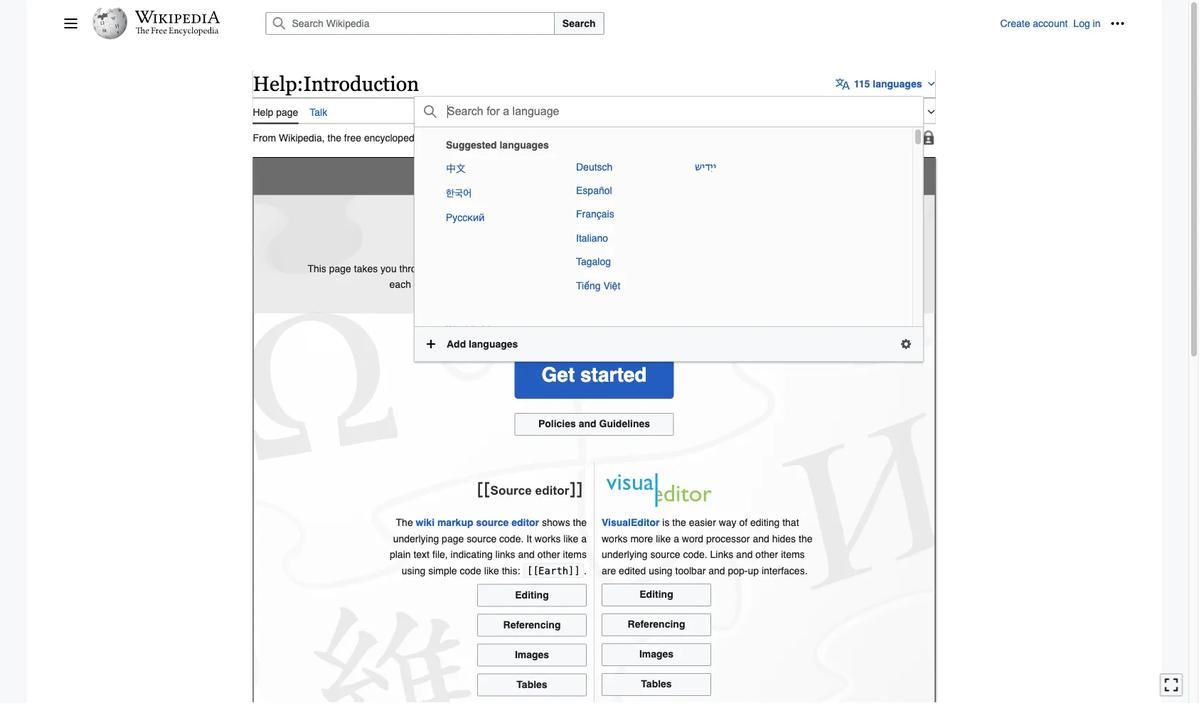 Task type: vqa. For each thing, say whether or not it's contained in the screenshot.
Computer
no



Task type: describe. For each thing, give the bounding box(es) containing it.
menu image
[[64, 16, 78, 31]]

[[earth]] .
[[527, 565, 587, 577]]

log
[[1074, 18, 1091, 29]]

wiki
[[416, 518, 435, 529]]

get started link
[[515, 351, 674, 399]]

115 languages
[[855, 78, 923, 90]]

free
[[344, 132, 362, 144]]

underlying inside shows the underlying page source code. it works like a plain text file, indicating links and other items using simple code like this:
[[393, 534, 439, 545]]

help : introduction
[[253, 72, 419, 95]]

visualeditor
[[602, 518, 660, 529]]

tagalog link
[[571, 251, 653, 273]]

and down editing
[[753, 534, 770, 545]]

source inside is the easier way of editing that works more like a word processor and hides the underlying source code. links and other items are edited using toolbar and pop-up interfaces.
[[651, 549, 681, 561]]

markup
[[438, 518, 474, 529]]

is the easier way of editing that works more like a word processor and hides the underlying source code. links and other items are edited using toolbar and pop-up interfaces.
[[602, 518, 813, 577]]

wikipedia,
[[279, 132, 325, 144]]

interfaces.
[[762, 565, 808, 577]]

tutorials
[[472, 263, 507, 274]]

basics,
[[831, 263, 862, 274]]

images for images link associated with rightmost tables link
[[640, 649, 674, 660]]

pop-
[[728, 565, 748, 577]]

works for other
[[535, 534, 561, 545]]

this
[[308, 263, 327, 274]]

from
[[253, 132, 276, 144]]

the up word
[[673, 518, 687, 529]]

images link for tables link to the left
[[478, 644, 587, 667]]

referencing link for tables link to the left images link
[[478, 614, 587, 637]]

like down shows
[[564, 534, 579, 545]]

tagalog
[[576, 256, 611, 268]]

that
[[783, 518, 800, 529]]

français
[[576, 209, 615, 220]]

interested
[[647, 263, 691, 274]]

wiki markup source editor link
[[416, 518, 540, 529]]

proficient
[[659, 279, 699, 290]]

get
[[542, 364, 575, 387]]

policies
[[539, 419, 576, 430]]

italiano link
[[571, 227, 653, 250]]

.
[[584, 565, 587, 577]]

you inside interested in contributing. it covers all the basics, and each tutorial takes only a few minutes, so you can become a proficient
[[575, 279, 591, 290]]

only
[[473, 279, 492, 290]]

processor
[[707, 534, 751, 545]]

newcomers
[[594, 263, 644, 274]]

page for this
[[329, 263, 351, 274]]

create account link
[[1001, 18, 1069, 29]]

file,
[[433, 549, 448, 561]]

wikipedia is made by people like
[[488, 224, 677, 238]]

started
[[581, 364, 647, 387]]

worldwide
[[446, 324, 496, 336]]

like left this:
[[485, 565, 499, 577]]

links
[[711, 549, 734, 561]]

are
[[602, 565, 617, 577]]

policies and guidelines
[[539, 419, 651, 430]]

in inside personal tools navigation
[[1094, 18, 1101, 29]]

français link
[[571, 203, 653, 226]]

up
[[748, 565, 759, 577]]

this:
[[502, 565, 521, 577]]

the inside shows the underlying page source code. it works like a plain text file, indicating links and other items using simple code like this:
[[573, 518, 587, 529]]

toolbar
[[676, 565, 706, 577]]

wikipedia image
[[135, 11, 220, 23]]

tutorial
[[414, 279, 444, 290]]

0 horizontal spatial referencing
[[504, 619, 561, 631]]

people like link
[[612, 224, 698, 238]]

editing link for images link associated with rightmost tables link
[[602, 584, 712, 607]]

images link for rightmost tables link
[[602, 644, 712, 667]]

tools
[[899, 107, 923, 118]]

each
[[390, 279, 411, 290]]

help:wikitext image
[[473, 471, 587, 510]]

more
[[631, 534, 654, 545]]

italiano
[[576, 232, 609, 244]]

tiếng việt
[[576, 280, 621, 291]]

get started
[[542, 364, 647, 387]]

search button
[[554, 12, 605, 35]]

aimed
[[509, 263, 536, 274]]

contributing.
[[704, 263, 759, 274]]

using inside is the easier way of editing that works more like a word processor and hides the underlying source code. links and other items are edited using toolbar and pop-up interfaces.
[[649, 565, 673, 577]]

introduction to wikipedia main content
[[247, 64, 945, 704]]

ייִדיש
[[695, 161, 717, 173]]

1 horizontal spatial referencing
[[628, 619, 686, 630]]

account
[[1034, 18, 1069, 29]]

become
[[612, 279, 648, 290]]

Search Wikipedia search field
[[266, 12, 555, 35]]

a down interested
[[651, 279, 656, 290]]

can
[[594, 279, 610, 290]]

items inside shows the underlying page source code. it works like a plain text file, indicating links and other items using simple code like this:
[[563, 549, 587, 561]]

the left 'free'
[[328, 132, 342, 144]]

0 vertical spatial takes
[[354, 263, 378, 274]]

español
[[576, 185, 612, 196]]

from wikipedia, the free encyclopedia
[[253, 132, 422, 144]]

wikipedia:visualeditor/user guide image
[[602, 471, 716, 510]]

shows
[[542, 518, 571, 529]]

a left set
[[436, 263, 442, 274]]

introduction to wikipedia
[[445, 162, 744, 191]]

and inside interested in contributing. it covers all the basics, and each tutorial takes only a few minutes, so you can become a proficient
[[865, 263, 882, 274]]

works for underlying
[[602, 534, 628, 545]]

editing for 'editing' link associated with tables link to the left images link
[[515, 590, 549, 601]]

add
[[447, 339, 466, 350]]

visualeditor link
[[602, 518, 660, 529]]

simple
[[429, 565, 457, 577]]

115
[[855, 78, 871, 90]]

the free encyclopedia image
[[136, 27, 219, 36]]

images for tables link to the left images link
[[515, 649, 550, 661]]

word
[[682, 534, 704, 545]]

0 horizontal spatial tables link
[[478, 674, 587, 697]]

of inside is the easier way of editing that works more like a word processor and hides the underlying source code. links and other items are edited using toolbar and pop-up interfaces.
[[740, 518, 748, 529]]

Search search field
[[249, 12, 1001, 35]]

items inside is the easier way of editing that works more like a word processor and hides the underlying source code. links and other items are edited using toolbar and pop-up interfaces.
[[782, 549, 805, 561]]

plain
[[390, 549, 411, 561]]

takes inside interested in contributing. it covers all the basics, and each tutorial takes only a few minutes, so you can become a proficient
[[447, 279, 471, 290]]

deutsch link
[[571, 155, 653, 178]]

help for help : introduction
[[253, 72, 297, 95]]

so
[[561, 279, 572, 290]]



Task type: locate. For each thing, give the bounding box(es) containing it.
1 horizontal spatial introduction
[[445, 162, 591, 191]]

languages up tools
[[873, 78, 923, 90]]

it inside interested in contributing. it covers all the basics, and each tutorial takes only a few minutes, so you can become a proficient
[[761, 263, 767, 274]]

1 vertical spatial of
[[740, 518, 748, 529]]

0 vertical spatial you
[[381, 263, 397, 274]]

is down wikipedia:visualeditor/user guide "image"
[[663, 518, 670, 529]]

page for help
[[276, 107, 298, 118]]

1 works from the left
[[535, 534, 561, 545]]

a inside is the easier way of editing that works more like a word processor and hides the underlying source code. links and other items are edited using toolbar and pop-up interfaces.
[[674, 534, 680, 545]]

page right this
[[329, 263, 351, 274]]

a
[[436, 263, 442, 274], [494, 279, 500, 290], [651, 279, 656, 290], [582, 534, 587, 545], [674, 534, 680, 545]]

1 vertical spatial code.
[[684, 549, 708, 561]]

editing down edited
[[640, 589, 674, 601]]

code
[[460, 565, 482, 577]]

0 horizontal spatial using
[[402, 565, 426, 577]]

editing
[[751, 518, 780, 529]]

in
[[1094, 18, 1101, 29], [694, 263, 702, 274]]

1 vertical spatial source
[[467, 534, 497, 545]]

한국어 link
[[441, 182, 534, 205]]

and right the policies
[[579, 419, 597, 430]]

made
[[560, 224, 591, 238]]

1 horizontal spatial using
[[649, 565, 673, 577]]

takes right this
[[354, 263, 378, 274]]

0 vertical spatial code.
[[500, 534, 524, 545]]

underlying up text
[[393, 534, 439, 545]]

talk
[[310, 107, 328, 118]]

0 vertical spatial in
[[1094, 18, 1101, 29]]

1 using from the left
[[402, 565, 426, 577]]

1 horizontal spatial it
[[761, 263, 767, 274]]

items up interfaces.
[[782, 549, 805, 561]]

1 vertical spatial introduction
[[445, 162, 591, 191]]

한국어
[[446, 188, 472, 200]]

and down links
[[709, 565, 726, 577]]

0 vertical spatial wikipedia
[[628, 162, 744, 191]]

introduction up talk link
[[304, 72, 419, 95]]

source down more
[[651, 549, 681, 561]]

2 vertical spatial page
[[442, 534, 464, 545]]

it inside shows the underlying page source code. it works like a plain text file, indicating links and other items using simple code like this:
[[527, 534, 532, 545]]

page semi-protected image
[[922, 131, 936, 145]]

in inside interested in contributing. it covers all the basics, and each tutorial takes only a few minutes, so you can become a proficient
[[694, 263, 702, 274]]

help up help page link
[[253, 72, 297, 95]]

None text field
[[446, 100, 909, 123]]

indicating
[[451, 549, 493, 561]]

of
[[461, 263, 469, 274], [740, 518, 748, 529]]

1 horizontal spatial wikipedia
[[628, 162, 744, 191]]

русский
[[446, 212, 485, 223]]

1 horizontal spatial of
[[740, 518, 748, 529]]

1 help from the top
[[253, 72, 297, 95]]

a inside shows the underlying page source code. it works like a plain text file, indicating links and other items using simple code like this:
[[582, 534, 587, 545]]

using inside shows the underlying page source code. it works like a plain text file, indicating links and other items using simple code like this:
[[402, 565, 426, 577]]

referencing down edited
[[628, 619, 686, 630]]

the right hides
[[799, 534, 813, 545]]

introduction down suggested languages
[[445, 162, 591, 191]]

a up .
[[582, 534, 587, 545]]

and up pop- at the bottom right of page
[[737, 549, 753, 561]]

way
[[719, 518, 737, 529]]

2 horizontal spatial page
[[442, 534, 464, 545]]

wikipedia up aimed at the left
[[488, 224, 543, 238]]

1 vertical spatial it
[[527, 534, 532, 545]]

referencing link
[[602, 614, 712, 637], [478, 614, 587, 637]]

interested in contributing. it covers all the basics, and each tutorial takes only a few minutes, so you can become a proficient
[[390, 263, 882, 290]]

0 horizontal spatial items
[[563, 549, 587, 561]]

items
[[563, 549, 587, 561], [782, 549, 805, 561]]

languages inside add languages button
[[469, 339, 518, 350]]

talk link
[[310, 98, 328, 123]]

1 horizontal spatial editing link
[[602, 584, 712, 607]]

fullscreen image
[[1165, 679, 1179, 693]]

personal tools navigation
[[1001, 12, 1130, 35]]

2 vertical spatial source
[[651, 549, 681, 561]]

2 items from the left
[[782, 549, 805, 561]]

by
[[595, 224, 609, 238]]

hides
[[773, 534, 796, 545]]

policies and guidelines link
[[515, 414, 674, 436]]

and inside shows the underlying page source code. it works like a plain text file, indicating links and other items using simple code like this:
[[518, 549, 535, 561]]

other up up
[[756, 549, 779, 561]]

0 horizontal spatial you
[[381, 263, 397, 274]]

0 vertical spatial it
[[761, 263, 767, 274]]

0 horizontal spatial is
[[547, 224, 557, 238]]

it
[[761, 263, 767, 274], [527, 534, 532, 545]]

to
[[597, 162, 621, 191]]

page down markup
[[442, 534, 464, 545]]

editing down this:
[[515, 590, 549, 601]]

1 vertical spatial you
[[575, 279, 591, 290]]

underlying inside is the easier way of editing that works more like a word processor and hides the underlying source code. links and other items are edited using toolbar and pop-up interfaces.
[[602, 549, 648, 561]]

and right the links
[[518, 549, 535, 561]]

referencing link down this:
[[478, 614, 587, 637]]

you
[[381, 263, 397, 274], [575, 279, 591, 290]]

0 vertical spatial page
[[276, 107, 298, 118]]

edited
[[619, 565, 646, 577]]

referencing down this:
[[504, 619, 561, 631]]

español link
[[571, 179, 653, 202]]

languages for add languages
[[469, 339, 518, 350]]

1 vertical spatial wikipedia
[[488, 224, 543, 238]]

ייִדיש link
[[690, 155, 783, 179]]

0 vertical spatial underlying
[[393, 534, 439, 545]]

0 vertical spatial help
[[253, 72, 297, 95]]

introduction
[[304, 72, 419, 95], [445, 162, 591, 191]]

2 using from the left
[[649, 565, 673, 577]]

source inside shows the underlying page source code. it works like a plain text file, indicating links and other items using simple code like this:
[[467, 534, 497, 545]]

help for help page
[[253, 107, 274, 118]]

1 horizontal spatial images
[[640, 649, 674, 660]]

Search for a language text field
[[446, 100, 909, 123]]

create
[[1001, 18, 1031, 29]]

complete
[[550, 263, 591, 274]]

editing link for tables link to the left images link
[[478, 585, 587, 607]]

1 vertical spatial takes
[[447, 279, 471, 290]]

0 vertical spatial of
[[461, 263, 469, 274]]

other inside shows the underlying page source code. it works like a plain text file, indicating links and other items using simple code like this:
[[538, 549, 561, 561]]

referencing link down edited
[[602, 614, 712, 637]]

1 horizontal spatial is
[[663, 518, 670, 529]]

0 horizontal spatial images
[[515, 649, 550, 661]]

the inside interested in contributing. it covers all the basics, and each tutorial takes only a few minutes, so you can become a proficient
[[815, 263, 828, 274]]

editor
[[512, 518, 540, 529]]

0 horizontal spatial referencing link
[[478, 614, 587, 637]]

works down shows
[[535, 534, 561, 545]]

takes down set
[[447, 279, 471, 290]]

1 horizontal spatial you
[[575, 279, 591, 290]]

is left made
[[547, 224, 557, 238]]

the wiki markup source editor
[[396, 518, 540, 529]]

editing link down this:
[[478, 585, 587, 607]]

0 horizontal spatial page
[[276, 107, 298, 118]]

shows the underlying page source code. it works like a plain text file, indicating links and other items using simple code like this:
[[390, 518, 587, 577]]

1 horizontal spatial other
[[756, 549, 779, 561]]

languages for suggested languages
[[500, 139, 549, 151]]

referencing link for images link associated with rightmost tables link
[[602, 614, 712, 637]]

2 vertical spatial languages
[[469, 339, 518, 350]]

you up the each
[[381, 263, 397, 274]]

languages inside introduction to wikipedia main content
[[873, 78, 923, 90]]

code. down word
[[684, 549, 708, 561]]

tables for rightmost tables link
[[641, 679, 672, 690]]

1 horizontal spatial tables link
[[602, 674, 712, 697]]

through
[[400, 263, 433, 274]]

log in and more options image
[[1111, 16, 1126, 31]]

русский link
[[441, 206, 534, 229]]

covers
[[770, 263, 799, 274]]

at
[[539, 263, 548, 274]]

page
[[276, 107, 298, 118], [329, 263, 351, 274], [442, 534, 464, 545]]

add languages button
[[423, 333, 528, 356]]

deutsch
[[576, 161, 613, 173]]

0 vertical spatial introduction
[[304, 72, 419, 95]]

editing link down edited
[[602, 584, 712, 607]]

a left the few
[[494, 279, 500, 290]]

1 vertical spatial underlying
[[602, 549, 648, 561]]

2 other from the left
[[756, 549, 779, 561]]

underlying up edited
[[602, 549, 648, 561]]

0 horizontal spatial code.
[[500, 534, 524, 545]]

1 items from the left
[[563, 549, 587, 561]]

easier
[[689, 518, 717, 529]]

code. up the links
[[500, 534, 524, 545]]

other
[[538, 549, 561, 561], [756, 549, 779, 561]]

in right log
[[1094, 18, 1101, 29]]

1 horizontal spatial referencing link
[[602, 614, 712, 637]]

中文 link
[[441, 155, 534, 181]]

is inside is the easier way of editing that works more like a word processor and hides the underlying source code. links and other items are edited using toolbar and pop-up interfaces.
[[663, 518, 670, 529]]

0 horizontal spatial tables
[[517, 679, 548, 691]]

1 vertical spatial in
[[694, 263, 702, 274]]

source down wiki markup source editor link
[[467, 534, 497, 545]]

1 horizontal spatial tables
[[641, 679, 672, 690]]

source left editor
[[476, 518, 509, 529]]

code. inside is the easier way of editing that works more like a word processor and hides the underlying source code. links and other items are edited using toolbar and pop-up interfaces.
[[684, 549, 708, 561]]

1 horizontal spatial in
[[1094, 18, 1101, 29]]

languages up 中文 link
[[500, 139, 549, 151]]

0 vertical spatial is
[[547, 224, 557, 238]]

0 horizontal spatial introduction
[[304, 72, 419, 95]]

like right more
[[656, 534, 671, 545]]

0 horizontal spatial underlying
[[393, 534, 439, 545]]

1 horizontal spatial editing
[[640, 589, 674, 601]]

in up proficient
[[694, 263, 702, 274]]

0 horizontal spatial takes
[[354, 263, 378, 274]]

items up .
[[563, 549, 587, 561]]

you right so
[[575, 279, 591, 290]]

1 vertical spatial is
[[663, 518, 670, 529]]

of right way
[[740, 518, 748, 529]]

all
[[802, 263, 812, 274]]

works
[[535, 534, 561, 545], [602, 534, 628, 545]]

0 horizontal spatial editing
[[515, 590, 549, 601]]

suggested languages
[[446, 139, 549, 151]]

1 horizontal spatial images link
[[602, 644, 712, 667]]

1 vertical spatial page
[[329, 263, 351, 274]]

like inside is the easier way of editing that works more like a word processor and hides the underlying source code. links and other items are edited using toolbar and pop-up interfaces.
[[656, 534, 671, 545]]

languages for 115 languages
[[873, 78, 923, 90]]

1 vertical spatial languages
[[500, 139, 549, 151]]

help up from
[[253, 107, 274, 118]]

like
[[654, 224, 674, 238], [564, 534, 579, 545], [656, 534, 671, 545], [485, 565, 499, 577]]

page inside shows the underlying page source code. it works like a plain text file, indicating links and other items using simple code like this:
[[442, 534, 464, 545]]

using down text
[[402, 565, 426, 577]]

suggested
[[446, 139, 497, 151]]

works down visualeditor
[[602, 534, 628, 545]]

1 vertical spatial help
[[253, 107, 274, 118]]

0 horizontal spatial other
[[538, 549, 561, 561]]

languages down worldwide
[[469, 339, 518, 350]]

other up [[earth]]
[[538, 549, 561, 561]]

wikipedia up people like 'link'
[[628, 162, 744, 191]]

guidelines
[[600, 419, 651, 430]]

0 vertical spatial languages
[[873, 78, 923, 90]]

works inside is the easier way of editing that works more like a word processor and hides the underlying source code. links and other items are edited using toolbar and pop-up interfaces.
[[602, 534, 628, 545]]

0 horizontal spatial images link
[[478, 644, 587, 667]]

:
[[297, 72, 304, 95]]

1 other from the left
[[538, 549, 561, 561]]

help
[[253, 72, 297, 95], [253, 107, 274, 118]]

log in link
[[1074, 18, 1101, 29]]

việt
[[604, 280, 621, 291]]

wikipedia
[[628, 162, 744, 191], [488, 224, 543, 238]]

editing
[[640, 589, 674, 601], [515, 590, 549, 601]]

1 horizontal spatial code.
[[684, 549, 708, 561]]

language progressive image
[[836, 77, 850, 91]]

other inside is the easier way of editing that works more like a word processor and hides the underlying source code. links and other items are edited using toolbar and pop-up interfaces.
[[756, 549, 779, 561]]

0 horizontal spatial in
[[694, 263, 702, 274]]

like right people
[[654, 224, 674, 238]]

1 horizontal spatial page
[[329, 263, 351, 274]]

tables for tables link to the left
[[517, 679, 548, 691]]

the right all
[[815, 263, 828, 274]]

create account log in
[[1001, 18, 1101, 29]]

search
[[563, 18, 596, 29]]

[[earth]]
[[527, 565, 581, 577]]

1 horizontal spatial works
[[602, 534, 628, 545]]

minutes,
[[521, 279, 559, 290]]

takes
[[354, 263, 378, 274], [447, 279, 471, 290]]

the
[[328, 132, 342, 144], [815, 263, 828, 274], [573, 518, 587, 529], [673, 518, 687, 529], [799, 534, 813, 545]]

0 horizontal spatial it
[[527, 534, 532, 545]]

a left word
[[674, 534, 680, 545]]

0 horizontal spatial wikipedia
[[488, 224, 543, 238]]

1 horizontal spatial underlying
[[602, 549, 648, 561]]

it left covers
[[761, 263, 767, 274]]

using right edited
[[649, 565, 673, 577]]

0 vertical spatial source
[[476, 518, 509, 529]]

editing for 'editing' link corresponding to images link associated with rightmost tables link
[[640, 589, 674, 601]]

links
[[496, 549, 516, 561]]

this page takes you through a set of tutorials aimed at complete newcomers
[[308, 263, 644, 274]]

2 help from the top
[[253, 107, 274, 118]]

it down editor
[[527, 534, 532, 545]]

help page link
[[253, 98, 298, 124]]

1 horizontal spatial takes
[[447, 279, 471, 290]]

code. inside shows the underlying page source code. it works like a plain text file, indicating links and other items using simple code like this:
[[500, 534, 524, 545]]

中文
[[446, 161, 466, 175]]

and right basics,
[[865, 263, 882, 274]]

0 horizontal spatial works
[[535, 534, 561, 545]]

using
[[402, 565, 426, 577], [649, 565, 673, 577]]

editing link
[[602, 584, 712, 607], [478, 585, 587, 607]]

page up wikipedia,
[[276, 107, 298, 118]]

of right set
[[461, 263, 469, 274]]

1 horizontal spatial items
[[782, 549, 805, 561]]

0 horizontal spatial editing link
[[478, 585, 587, 607]]

0 horizontal spatial of
[[461, 263, 469, 274]]

the right shows
[[573, 518, 587, 529]]

2 works from the left
[[602, 534, 628, 545]]

works inside shows the underlying page source code. it works like a plain text file, indicating links and other items using simple code like this:
[[535, 534, 561, 545]]



